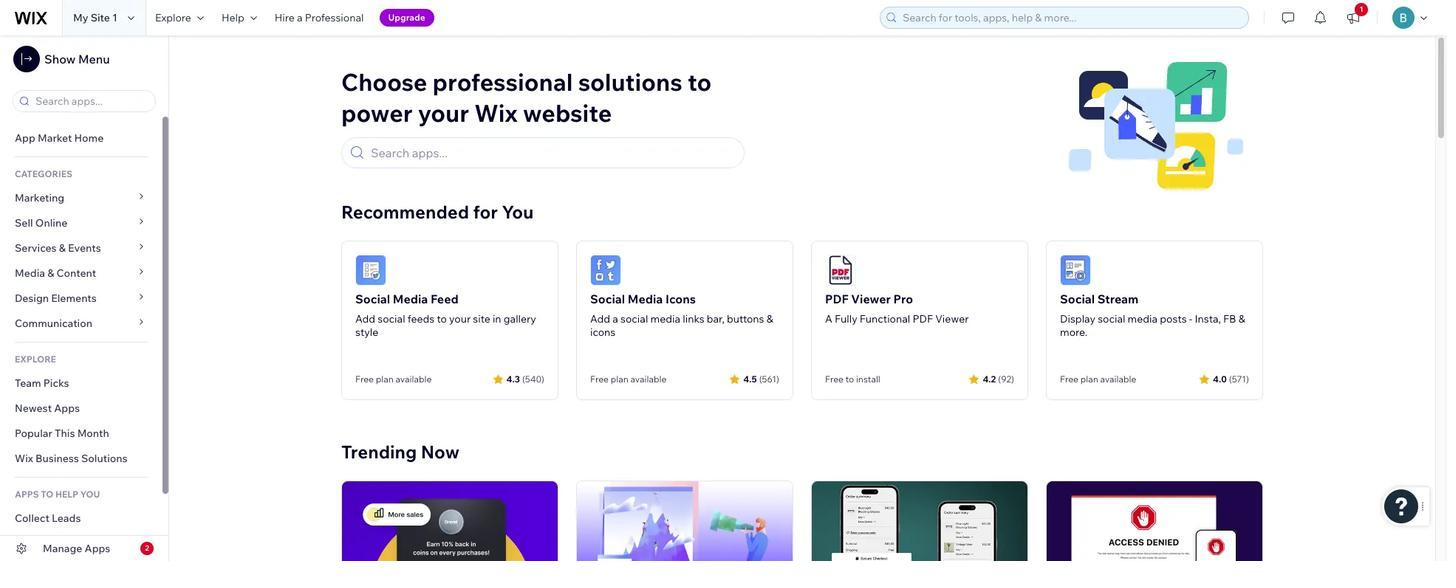Task type: describe. For each thing, give the bounding box(es) containing it.
solutions
[[578, 67, 682, 97]]

links
[[683, 312, 704, 326]]

newest apps link
[[0, 396, 163, 421]]

& left "events"
[[59, 242, 66, 255]]

-
[[1189, 312, 1193, 326]]

to inside choose professional solutions to power your wix website
[[688, 67, 712, 97]]

social for social media feed
[[355, 292, 390, 307]]

free for social stream
[[1060, 374, 1079, 385]]

my site 1
[[73, 11, 117, 24]]

marketing link
[[0, 185, 163, 211]]

categories
[[15, 168, 72, 180]]

services & events link
[[0, 236, 163, 261]]

in
[[493, 312, 501, 326]]

social for social stream
[[1060, 292, 1095, 307]]

leads
[[52, 512, 81, 525]]

media inside social media icons add a social media links bar, buttons & icons
[[650, 312, 680, 326]]

Search for tools, apps, help & more... field
[[898, 7, 1244, 28]]

free plan available for icons
[[590, 374, 667, 385]]

4.3 (540)
[[506, 373, 544, 385]]

install
[[856, 374, 880, 385]]

sell online link
[[0, 211, 163, 236]]

manage apps
[[43, 542, 110, 556]]

home
[[74, 131, 104, 145]]

content
[[57, 267, 96, 280]]

professional
[[305, 11, 364, 24]]

free to install
[[825, 374, 880, 385]]

upgrade button
[[379, 9, 434, 27]]

free plan available for display
[[1060, 374, 1136, 385]]

team picks link
[[0, 371, 163, 396]]

trending now
[[341, 441, 459, 463]]

services
[[15, 242, 57, 255]]

recommended for you
[[341, 201, 534, 223]]

available for display
[[1100, 374, 1136, 385]]

add for social media icons
[[590, 312, 610, 326]]

hire a professional link
[[266, 0, 373, 35]]

help
[[222, 11, 244, 24]]

app market home
[[15, 131, 104, 145]]

pro
[[893, 292, 913, 307]]

feed
[[431, 292, 459, 307]]

posts
[[1160, 312, 1187, 326]]

social media feed add social feeds to your site in gallery style
[[355, 292, 536, 339]]

(571)
[[1229, 373, 1249, 385]]

design
[[15, 292, 49, 305]]

media & content
[[15, 267, 96, 280]]

my
[[73, 11, 88, 24]]

choose
[[341, 67, 427, 97]]

free for social media icons
[[590, 374, 609, 385]]

explore
[[155, 11, 191, 24]]

to inside social media feed add social feeds to your site in gallery style
[[437, 312, 447, 326]]

services & events
[[15, 242, 101, 255]]

site
[[91, 11, 110, 24]]

stream
[[1098, 292, 1139, 307]]

newest
[[15, 402, 52, 415]]

4.3
[[506, 373, 520, 385]]

help button
[[213, 0, 266, 35]]

wix inside choose professional solutions to power your wix website
[[474, 98, 518, 128]]

pdf viewer pro a fully functional pdf viewer
[[825, 292, 969, 326]]

newest apps
[[15, 402, 80, 415]]

search apps... field inside sidebar element
[[31, 91, 151, 112]]

media inside social stream display social media posts - insta, fb & more.
[[1128, 312, 1158, 326]]

professional
[[433, 67, 573, 97]]

1 inside button
[[1360, 4, 1363, 14]]

social inside social media feed add social feeds to your site in gallery style
[[378, 312, 405, 326]]

buttons
[[727, 312, 764, 326]]

4.2
[[983, 373, 996, 385]]

add for social media feed
[[355, 312, 375, 326]]

site
[[473, 312, 490, 326]]

fb
[[1223, 312, 1236, 326]]

social media icons add a social media links bar, buttons & icons
[[590, 292, 773, 339]]

picks
[[43, 377, 69, 390]]

popular this month
[[15, 427, 109, 440]]

sidebar element
[[0, 35, 169, 561]]

you
[[80, 489, 100, 500]]

trending
[[341, 441, 417, 463]]

help
[[55, 489, 78, 500]]

icons
[[666, 292, 696, 307]]

display
[[1060, 312, 1096, 326]]

popular this month link
[[0, 421, 163, 446]]

4.0
[[1213, 373, 1227, 385]]

pdf viewer pro logo image
[[825, 255, 856, 286]]

team picks
[[15, 377, 69, 390]]

social media feed logo image
[[355, 255, 386, 286]]

explore
[[15, 354, 56, 365]]

show menu button
[[13, 46, 110, 72]]

apps for manage apps
[[85, 542, 110, 556]]

sell online
[[15, 216, 67, 230]]

for
[[473, 201, 498, 223]]

social inside social stream display social media posts - insta, fb & more.
[[1098, 312, 1125, 326]]

0 horizontal spatial viewer
[[851, 292, 891, 307]]

& inside social media icons add a social media links bar, buttons & icons
[[767, 312, 773, 326]]

(561)
[[759, 373, 779, 385]]

4.5
[[743, 373, 757, 385]]

team
[[15, 377, 41, 390]]

gallery
[[504, 312, 536, 326]]

(92)
[[998, 373, 1014, 385]]

free plan available for feed
[[355, 374, 432, 385]]

1 vertical spatial search apps... field
[[366, 138, 737, 168]]

bar,
[[707, 312, 725, 326]]



Task type: locate. For each thing, give the bounding box(es) containing it.
add
[[355, 312, 375, 326], [590, 312, 610, 326]]

media for social media icons
[[628, 292, 663, 307]]

1 horizontal spatial pdf
[[913, 312, 933, 326]]

social inside social stream display social media posts - insta, fb & more.
[[1060, 292, 1095, 307]]

& right fb
[[1239, 312, 1245, 326]]

power
[[341, 98, 413, 128]]

a down the 'social media icons logo' on the left
[[613, 312, 618, 326]]

available down social media icons add a social media links bar, buttons & icons
[[630, 374, 667, 385]]

a
[[297, 11, 303, 24], [613, 312, 618, 326]]

& inside social stream display social media posts - insta, fb & more.
[[1239, 312, 1245, 326]]

2 horizontal spatial available
[[1100, 374, 1136, 385]]

1 vertical spatial wix
[[15, 452, 33, 465]]

hire a professional
[[275, 11, 364, 24]]

2 add from the left
[[590, 312, 610, 326]]

recommended
[[341, 201, 469, 223]]

(540)
[[522, 373, 544, 385]]

0 horizontal spatial pdf
[[825, 292, 849, 307]]

social stream logo image
[[1060, 255, 1091, 286]]

plan
[[376, 374, 394, 385], [611, 374, 628, 385], [1081, 374, 1098, 385]]

2 media from the left
[[1128, 312, 1158, 326]]

2 horizontal spatial social
[[1098, 312, 1125, 326]]

apps up this
[[54, 402, 80, 415]]

social right icons
[[621, 312, 648, 326]]

2 horizontal spatial to
[[846, 374, 854, 385]]

free down style
[[355, 374, 374, 385]]

hire
[[275, 11, 295, 24]]

free left install
[[825, 374, 844, 385]]

social
[[355, 292, 390, 307], [590, 292, 625, 307], [1060, 292, 1095, 307]]

add inside social media icons add a social media links bar, buttons & icons
[[590, 312, 610, 326]]

your left "site"
[[449, 312, 471, 326]]

1 vertical spatial to
[[437, 312, 447, 326]]

2 free from the left
[[590, 374, 609, 385]]

to right solutions
[[688, 67, 712, 97]]

0 vertical spatial wix
[[474, 98, 518, 128]]

website
[[523, 98, 612, 128]]

free down more.
[[1060, 374, 1079, 385]]

your right power
[[418, 98, 469, 128]]

wix inside sidebar element
[[15, 452, 33, 465]]

1 button
[[1337, 0, 1370, 35]]

3 social from the left
[[1098, 312, 1125, 326]]

0 horizontal spatial add
[[355, 312, 375, 326]]

to
[[688, 67, 712, 97], [437, 312, 447, 326], [846, 374, 854, 385]]

0 horizontal spatial available
[[396, 374, 432, 385]]

3 plan from the left
[[1081, 374, 1098, 385]]

2 horizontal spatial plan
[[1081, 374, 1098, 385]]

wix down professional
[[474, 98, 518, 128]]

4.0 (571)
[[1213, 373, 1249, 385]]

social down social media feed logo
[[355, 292, 390, 307]]

4.5 (561)
[[743, 373, 779, 385]]

1 horizontal spatial social
[[621, 312, 648, 326]]

social for social media icons
[[590, 292, 625, 307]]

apps down collect leads link
[[85, 542, 110, 556]]

pdf down pro
[[913, 312, 933, 326]]

0 horizontal spatial wix
[[15, 452, 33, 465]]

collect leads link
[[0, 506, 163, 531]]

plan for display
[[1081, 374, 1098, 385]]

se ranking poster image
[[577, 482, 793, 561]]

more.
[[1060, 326, 1088, 339]]

2 horizontal spatial free plan available
[[1060, 374, 1136, 385]]

solutions
[[81, 452, 128, 465]]

0 horizontal spatial plan
[[376, 374, 394, 385]]

0 horizontal spatial a
[[297, 11, 303, 24]]

app market home link
[[0, 126, 163, 151]]

1 vertical spatial viewer
[[935, 312, 969, 326]]

search apps... field down website at the top
[[366, 138, 737, 168]]

0 vertical spatial a
[[297, 11, 303, 24]]

business
[[35, 452, 79, 465]]

media inside social media feed add social feeds to your site in gallery style
[[393, 292, 428, 307]]

popular
[[15, 427, 52, 440]]

market
[[38, 131, 72, 145]]

media up feeds at the left bottom of the page
[[393, 292, 428, 307]]

social down stream on the bottom of the page
[[1098, 312, 1125, 326]]

media up design
[[15, 267, 45, 280]]

search apps... field up home
[[31, 91, 151, 112]]

plan down icons
[[611, 374, 628, 385]]

communication link
[[0, 311, 163, 336]]

3 available from the left
[[1100, 374, 1136, 385]]

2 social from the left
[[621, 312, 648, 326]]

collect leads
[[15, 512, 81, 525]]

1 vertical spatial a
[[613, 312, 618, 326]]

0 horizontal spatial media
[[650, 312, 680, 326]]

0 horizontal spatial 1
[[112, 11, 117, 24]]

design elements link
[[0, 286, 163, 311]]

choose professional solutions to power your wix website
[[341, 67, 712, 128]]

pdf
[[825, 292, 849, 307], [913, 312, 933, 326]]

1 horizontal spatial available
[[630, 374, 667, 385]]

blockify fraud ip blocker poster image
[[1047, 482, 1263, 561]]

plan for icons
[[611, 374, 628, 385]]

3 free plan available from the left
[[1060, 374, 1136, 385]]

1 horizontal spatial social
[[590, 292, 625, 307]]

2 vertical spatial to
[[846, 374, 854, 385]]

1 available from the left
[[396, 374, 432, 385]]

media left icons
[[628, 292, 663, 307]]

available
[[396, 374, 432, 385], [630, 374, 667, 385], [1100, 374, 1136, 385]]

& left content
[[47, 267, 54, 280]]

a
[[825, 312, 832, 326]]

media inside social media icons add a social media links bar, buttons & icons
[[628, 292, 663, 307]]

available for feed
[[396, 374, 432, 385]]

1 horizontal spatial media
[[393, 292, 428, 307]]

1 add from the left
[[355, 312, 375, 326]]

apps for newest apps
[[54, 402, 80, 415]]

plan down more.
[[1081, 374, 1098, 385]]

free plan available down icons
[[590, 374, 667, 385]]

to down feed
[[437, 312, 447, 326]]

1 vertical spatial pdf
[[913, 312, 933, 326]]

2 available from the left
[[630, 374, 667, 385]]

free plan available down more.
[[1060, 374, 1136, 385]]

0 horizontal spatial media
[[15, 267, 45, 280]]

wix down popular
[[15, 452, 33, 465]]

your
[[418, 98, 469, 128], [449, 312, 471, 326]]

0 vertical spatial pdf
[[825, 292, 849, 307]]

1 social from the left
[[378, 312, 405, 326]]

viewer
[[851, 292, 891, 307], [935, 312, 969, 326]]

add down social media feed logo
[[355, 312, 375, 326]]

your inside social media feed add social feeds to your site in gallery style
[[449, 312, 471, 326]]

1 free plan available from the left
[[355, 374, 432, 385]]

0 horizontal spatial social
[[355, 292, 390, 307]]

your inside choose professional solutions to power your wix website
[[418, 98, 469, 128]]

0 vertical spatial your
[[418, 98, 469, 128]]

free plan available down style
[[355, 374, 432, 385]]

0 vertical spatial to
[[688, 67, 712, 97]]

communication
[[15, 317, 95, 330]]

plan down style
[[376, 374, 394, 385]]

1 horizontal spatial search apps... field
[[366, 138, 737, 168]]

marketing
[[15, 191, 64, 205]]

available down social stream display social media posts - insta, fb & more.
[[1100, 374, 1136, 385]]

1 social from the left
[[355, 292, 390, 307]]

available for icons
[[630, 374, 667, 385]]

1 horizontal spatial wix
[[474, 98, 518, 128]]

a right hire
[[297, 11, 303, 24]]

media inside sidebar element
[[15, 267, 45, 280]]

0 horizontal spatial to
[[437, 312, 447, 326]]

plan for feed
[[376, 374, 394, 385]]

0 horizontal spatial search apps... field
[[31, 91, 151, 112]]

2 plan from the left
[[611, 374, 628, 385]]

elements
[[51, 292, 97, 305]]

icons
[[590, 326, 616, 339]]

social inside social media icons add a social media links bar, buttons & icons
[[590, 292, 625, 307]]

social inside social media feed add social feeds to your site in gallery style
[[355, 292, 390, 307]]

1 plan from the left
[[376, 374, 394, 385]]

0 vertical spatial search apps... field
[[31, 91, 151, 112]]

1 vertical spatial apps
[[85, 542, 110, 556]]

0 vertical spatial viewer
[[851, 292, 891, 307]]

apps
[[54, 402, 80, 415], [85, 542, 110, 556]]

viewer up functional
[[851, 292, 891, 307]]

Search apps... field
[[31, 91, 151, 112], [366, 138, 737, 168]]

2 free plan available from the left
[[590, 374, 667, 385]]

1 horizontal spatial 1
[[1360, 4, 1363, 14]]

social up display
[[1060, 292, 1095, 307]]

available down feeds at the left bottom of the page
[[396, 374, 432, 385]]

1 horizontal spatial apps
[[85, 542, 110, 556]]

fully
[[835, 312, 857, 326]]

free down icons
[[590, 374, 609, 385]]

3 free from the left
[[825, 374, 844, 385]]

to left install
[[846, 374, 854, 385]]

collect
[[15, 512, 49, 525]]

upgrade
[[388, 12, 425, 23]]

2 horizontal spatial social
[[1060, 292, 1095, 307]]

functional
[[860, 312, 910, 326]]

social media icons logo image
[[590, 255, 621, 286]]

this
[[55, 427, 75, 440]]

reconvert upsell & cross sell poster image
[[812, 482, 1028, 561]]

twism: your own coin & rewards poster image
[[342, 482, 558, 561]]

a inside social media icons add a social media links bar, buttons & icons
[[613, 312, 618, 326]]

0 horizontal spatial social
[[378, 312, 405, 326]]

0 vertical spatial apps
[[54, 402, 80, 415]]

1
[[1360, 4, 1363, 14], [112, 11, 117, 24]]

now
[[421, 441, 459, 463]]

1 media from the left
[[650, 312, 680, 326]]

pdf up a on the bottom
[[825, 292, 849, 307]]

2
[[145, 544, 149, 553]]

2 horizontal spatial media
[[628, 292, 663, 307]]

show
[[44, 52, 76, 66]]

& right buttons
[[767, 312, 773, 326]]

social left feeds at the left bottom of the page
[[378, 312, 405, 326]]

media for social media feed
[[393, 292, 428, 307]]

media down icons
[[650, 312, 680, 326]]

social
[[378, 312, 405, 326], [621, 312, 648, 326], [1098, 312, 1125, 326]]

2 social from the left
[[590, 292, 625, 307]]

apps to help you
[[15, 489, 100, 500]]

social inside social media icons add a social media links bar, buttons & icons
[[621, 312, 648, 326]]

1 horizontal spatial viewer
[[935, 312, 969, 326]]

style
[[355, 326, 378, 339]]

1 vertical spatial your
[[449, 312, 471, 326]]

4 free from the left
[[1060, 374, 1079, 385]]

free
[[355, 374, 374, 385], [590, 374, 609, 385], [825, 374, 844, 385], [1060, 374, 1079, 385]]

1 horizontal spatial to
[[688, 67, 712, 97]]

1 free from the left
[[355, 374, 374, 385]]

design elements
[[15, 292, 97, 305]]

free for pdf viewer pro
[[825, 374, 844, 385]]

month
[[77, 427, 109, 440]]

1 horizontal spatial add
[[590, 312, 610, 326]]

free for social media feed
[[355, 374, 374, 385]]

0 horizontal spatial free plan available
[[355, 374, 432, 385]]

1 horizontal spatial a
[[613, 312, 618, 326]]

1 horizontal spatial free plan available
[[590, 374, 667, 385]]

1 horizontal spatial media
[[1128, 312, 1158, 326]]

app
[[15, 131, 35, 145]]

online
[[35, 216, 67, 230]]

sell
[[15, 216, 33, 230]]

social down the 'social media icons logo' on the left
[[590, 292, 625, 307]]

media left posts
[[1128, 312, 1158, 326]]

viewer right functional
[[935, 312, 969, 326]]

media & content link
[[0, 261, 163, 286]]

wix business solutions link
[[0, 446, 163, 471]]

1 horizontal spatial plan
[[611, 374, 628, 385]]

add down the 'social media icons logo' on the left
[[590, 312, 610, 326]]

3 social from the left
[[1060, 292, 1095, 307]]

show menu
[[44, 52, 110, 66]]

wix business solutions
[[15, 452, 128, 465]]

add inside social media feed add social feeds to your site in gallery style
[[355, 312, 375, 326]]

0 horizontal spatial apps
[[54, 402, 80, 415]]



Task type: vqa. For each thing, say whether or not it's contained in the screenshot.
Read about our news and latest updates.
no



